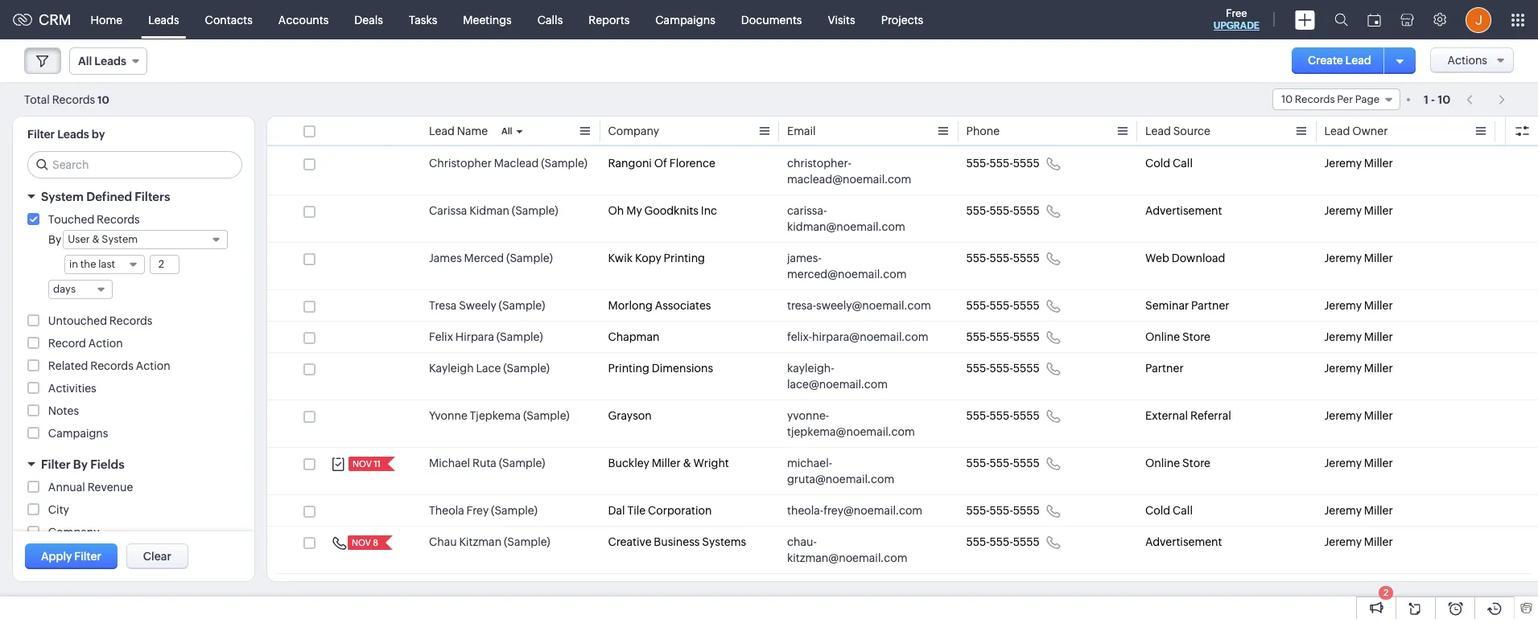 Task type: locate. For each thing, give the bounding box(es) containing it.
online store down external referral
[[1145, 457, 1210, 470]]

seminar
[[1145, 299, 1189, 312]]

miller for kayleigh- lace@noemail.com
[[1364, 362, 1393, 375]]

call for theola-frey@noemail.com
[[1173, 505, 1193, 518]]

row group
[[267, 148, 1538, 575]]

documents
[[741, 13, 802, 26]]

miller for yvonne- tjepkema@noemail.com
[[1364, 410, 1393, 423]]

(sample) up the kayleigh lace (sample) at bottom
[[496, 331, 543, 344]]

10 for total records 10
[[97, 94, 109, 106]]

1 horizontal spatial 10
[[1281, 93, 1293, 105]]

2 cold call from the top
[[1145, 505, 1193, 518]]

6 jeremy miller from the top
[[1324, 362, 1393, 375]]

3 jeremy miller from the top
[[1324, 252, 1393, 265]]

jeremy miller for christopher- maclead@noemail.com
[[1324, 157, 1393, 170]]

miller for felix-hirpara@noemail.com
[[1364, 331, 1393, 344]]

goodknits
[[644, 204, 699, 217]]

0 horizontal spatial system
[[41, 190, 84, 204]]

cold call for christopher- maclead@noemail.com
[[1145, 157, 1193, 170]]

miller for chau- kitzman@noemail.com
[[1364, 536, 1393, 549]]

555-
[[966, 157, 990, 170], [990, 157, 1013, 170], [966, 204, 990, 217], [990, 204, 1013, 217], [966, 252, 990, 265], [990, 252, 1013, 265], [966, 299, 990, 312], [990, 299, 1013, 312], [966, 331, 990, 344], [990, 331, 1013, 344], [966, 362, 990, 375], [990, 362, 1013, 375], [966, 410, 990, 423], [990, 410, 1013, 423], [966, 457, 990, 470], [990, 457, 1013, 470], [966, 505, 990, 518], [990, 505, 1013, 518], [966, 536, 990, 549], [990, 536, 1013, 549]]

1 vertical spatial campaigns
[[48, 427, 108, 440]]

(sample) right kitzman
[[504, 536, 550, 549]]

defined
[[86, 190, 132, 204]]

& left wright
[[683, 457, 691, 470]]

ruta
[[472, 457, 496, 470]]

records left per
[[1295, 93, 1335, 105]]

record action
[[48, 337, 123, 350]]

10 inside total records 10
[[97, 94, 109, 106]]

store down seminar partner
[[1182, 331, 1210, 344]]

leads left by at left
[[57, 128, 89, 141]]

felix-
[[787, 331, 812, 344]]

leads down home at the left top of the page
[[94, 55, 126, 68]]

all up total records 10
[[78, 55, 92, 68]]

chau- kitzman@noemail.com
[[787, 536, 908, 565]]

9 555-555-5555 from the top
[[966, 505, 1040, 518]]

9 jeremy from the top
[[1324, 505, 1362, 518]]

1 vertical spatial store
[[1182, 457, 1210, 470]]

1 horizontal spatial action
[[136, 360, 170, 373]]

jeremy miller for felix-hirpara@noemail.com
[[1324, 331, 1393, 344]]

nov inside 'link'
[[352, 538, 371, 548]]

0 vertical spatial all
[[78, 55, 92, 68]]

profile element
[[1456, 0, 1501, 39]]

maclead
[[494, 157, 539, 170]]

online store down seminar partner
[[1145, 331, 1210, 344]]

partner up external
[[1145, 362, 1184, 375]]

1 vertical spatial cold call
[[1145, 505, 1193, 518]]

miller
[[1364, 157, 1393, 170], [1364, 204, 1393, 217], [1364, 252, 1393, 265], [1364, 299, 1393, 312], [1364, 331, 1393, 344], [1364, 362, 1393, 375], [1364, 410, 1393, 423], [652, 457, 681, 470], [1364, 457, 1393, 470], [1364, 505, 1393, 518], [1364, 536, 1393, 549]]

11
[[374, 460, 381, 469]]

records for related
[[90, 360, 133, 373]]

lead inside button
[[1345, 54, 1371, 67]]

days field
[[48, 280, 113, 299]]

leads right home at the left top of the page
[[148, 13, 179, 26]]

jeremy for carissa- kidman@noemail.com
[[1324, 204, 1362, 217]]

0 vertical spatial company
[[608, 125, 659, 138]]

(sample) for carissa kidman (sample)
[[512, 204, 558, 217]]

campaigns
[[655, 13, 715, 26], [48, 427, 108, 440]]

1 5555 from the top
[[1013, 157, 1040, 170]]

records down defined
[[97, 213, 140, 226]]

records up filter leads by
[[52, 93, 95, 106]]

2 call from the top
[[1173, 505, 1193, 518]]

all for all
[[501, 126, 512, 136]]

2 5555 from the top
[[1013, 204, 1040, 217]]

filter inside dropdown button
[[41, 458, 70, 472]]

filter right apply
[[74, 551, 101, 563]]

jeremy for christopher- maclead@noemail.com
[[1324, 157, 1362, 170]]

3 555-555-5555 from the top
[[966, 252, 1040, 265]]

(sample) inside "link"
[[496, 331, 543, 344]]

0 vertical spatial online
[[1145, 331, 1180, 344]]

3 jeremy from the top
[[1324, 252, 1362, 265]]

2 555-555-5555 from the top
[[966, 204, 1040, 217]]

theola-frey@noemail.com link
[[787, 503, 923, 519]]

9 5555 from the top
[[1013, 505, 1040, 518]]

miller for tresa-sweely@noemail.com
[[1364, 299, 1393, 312]]

1 vertical spatial printing
[[608, 362, 649, 375]]

2 advertisement from the top
[[1145, 536, 1222, 549]]

system inside dropdown button
[[41, 190, 84, 204]]

1 horizontal spatial system
[[102, 233, 138, 245]]

555-555-5555 for james- merced@noemail.com
[[966, 252, 1040, 265]]

related records action
[[48, 360, 170, 373]]

1 horizontal spatial leads
[[94, 55, 126, 68]]

filter leads by
[[27, 128, 105, 141]]

4 jeremy from the top
[[1324, 299, 1362, 312]]

1 horizontal spatial printing
[[664, 252, 705, 265]]

by up annual revenue
[[73, 458, 88, 472]]

morlong associates
[[608, 299, 711, 312]]

company
[[608, 125, 659, 138], [48, 526, 99, 539]]

miller for michael- gruta@noemail.com
[[1364, 457, 1393, 470]]

filter inside button
[[74, 551, 101, 563]]

store
[[1182, 331, 1210, 344], [1182, 457, 1210, 470]]

10 jeremy from the top
[[1324, 536, 1362, 549]]

reports link
[[576, 0, 643, 39]]

nov left "8"
[[352, 538, 371, 548]]

james
[[429, 252, 462, 265]]

1 vertical spatial system
[[102, 233, 138, 245]]

action down untouched records
[[136, 360, 170, 373]]

0 horizontal spatial &
[[92, 233, 100, 245]]

company up rangoni
[[608, 125, 659, 138]]

1 vertical spatial call
[[1173, 505, 1193, 518]]

campaigns link
[[643, 0, 728, 39]]

action
[[88, 337, 123, 350], [136, 360, 170, 373]]

5 555-555-5555 from the top
[[966, 331, 1040, 344]]

0 vertical spatial leads
[[148, 13, 179, 26]]

0 vertical spatial partner
[[1191, 299, 1229, 312]]

chau
[[429, 536, 457, 549]]

system defined filters button
[[13, 183, 254, 211]]

maclead@noemail.com
[[787, 173, 911, 186]]

10 5555 from the top
[[1013, 536, 1040, 549]]

seminar partner
[[1145, 299, 1229, 312]]

apply
[[41, 551, 72, 563]]

jeremy miller
[[1324, 157, 1393, 170], [1324, 204, 1393, 217], [1324, 252, 1393, 265], [1324, 299, 1393, 312], [1324, 331, 1393, 344], [1324, 362, 1393, 375], [1324, 410, 1393, 423], [1324, 457, 1393, 470], [1324, 505, 1393, 518], [1324, 536, 1393, 549]]

555-555-5555 for theola-frey@noemail.com
[[966, 505, 1040, 518]]

kopy
[[635, 252, 661, 265]]

1 store from the top
[[1182, 331, 1210, 344]]

1 vertical spatial online
[[1145, 457, 1180, 470]]

2 jeremy from the top
[[1324, 204, 1362, 217]]

all inside field
[[78, 55, 92, 68]]

projects
[[881, 13, 923, 26]]

grayson
[[608, 410, 652, 423]]

(sample) right ruta
[[499, 457, 545, 470]]

2 online from the top
[[1145, 457, 1180, 470]]

0 vertical spatial system
[[41, 190, 84, 204]]

nov left 11
[[353, 460, 372, 469]]

2 online store from the top
[[1145, 457, 1210, 470]]

associates
[[655, 299, 711, 312]]

yvonne- tjepkema@noemail.com link
[[787, 408, 934, 440]]

row group containing christopher maclead (sample)
[[267, 148, 1538, 575]]

jeremy for yvonne- tjepkema@noemail.com
[[1324, 410, 1362, 423]]

by left the user
[[48, 233, 61, 246]]

notes
[[48, 405, 79, 418]]

0 vertical spatial action
[[88, 337, 123, 350]]

jeremy miller for carissa- kidman@noemail.com
[[1324, 204, 1393, 217]]

0 horizontal spatial partner
[[1145, 362, 1184, 375]]

1 horizontal spatial &
[[683, 457, 691, 470]]

campaigns right "reports"
[[655, 13, 715, 26]]

1 vertical spatial nov
[[352, 538, 371, 548]]

(sample) right tjepkema
[[523, 410, 570, 423]]

system up 'last'
[[102, 233, 138, 245]]

0 vertical spatial store
[[1182, 331, 1210, 344]]

all up christopher maclead (sample)
[[501, 126, 512, 136]]

0 vertical spatial advertisement
[[1145, 204, 1222, 217]]

5 jeremy miller from the top
[[1324, 331, 1393, 344]]

felix hirpara (sample)
[[429, 331, 543, 344]]

company up the apply filter
[[48, 526, 99, 539]]

(sample) for theola frey (sample)
[[491, 505, 538, 518]]

online store for felix-hirpara@noemail.com
[[1145, 331, 1210, 344]]

7 5555 from the top
[[1013, 410, 1040, 423]]

1 vertical spatial advertisement
[[1145, 536, 1222, 549]]

2 store from the top
[[1182, 457, 1210, 470]]

5555 for chau- kitzman@noemail.com
[[1013, 536, 1040, 549]]

nov for chau
[[352, 538, 371, 548]]

(sample) right "sweely" at the left of the page
[[499, 299, 545, 312]]

records for untouched
[[109, 315, 152, 328]]

(sample) right lace
[[503, 362, 550, 375]]

system defined filters
[[41, 190, 170, 204]]

cold for christopher- maclead@noemail.com
[[1145, 157, 1170, 170]]

10 left per
[[1281, 93, 1293, 105]]

store down external referral
[[1182, 457, 1210, 470]]

miller for christopher- maclead@noemail.com
[[1364, 157, 1393, 170]]

1 vertical spatial all
[[501, 126, 512, 136]]

jeremy miller for yvonne- tjepkema@noemail.com
[[1324, 410, 1393, 423]]

7 jeremy miller from the top
[[1324, 410, 1393, 423]]

records up related records action
[[109, 315, 152, 328]]

kayleigh lace (sample) link
[[429, 361, 550, 377]]

1 vertical spatial cold
[[1145, 505, 1170, 518]]

7 jeremy from the top
[[1324, 410, 1362, 423]]

lead left "name"
[[429, 125, 455, 138]]

0 horizontal spatial company
[[48, 526, 99, 539]]

1 cold call from the top
[[1145, 157, 1193, 170]]

online for michael- gruta@noemail.com
[[1145, 457, 1180, 470]]

per
[[1337, 93, 1353, 105]]

miller for carissa- kidman@noemail.com
[[1364, 204, 1393, 217]]

8 555-555-5555 from the top
[[966, 457, 1040, 470]]

kwik
[[608, 252, 633, 265]]

owner
[[1352, 125, 1388, 138]]

tresa sweely (sample)
[[429, 299, 545, 312]]

1 horizontal spatial partner
[[1191, 299, 1229, 312]]

page
[[1355, 93, 1380, 105]]

tresa-
[[787, 299, 816, 312]]

leads for filter leads by
[[57, 128, 89, 141]]

0 horizontal spatial 10
[[97, 94, 109, 106]]

filter by fields button
[[13, 451, 254, 479]]

5555 for theola-frey@noemail.com
[[1013, 505, 1040, 518]]

campaigns down notes
[[48, 427, 108, 440]]

1 online store from the top
[[1145, 331, 1210, 344]]

1 horizontal spatial all
[[501, 126, 512, 136]]

1 call from the top
[[1173, 157, 1193, 170]]

All Leads field
[[69, 47, 147, 75]]

lead down 10 records per page field
[[1324, 125, 1350, 138]]

system up "touched"
[[41, 190, 84, 204]]

1 vertical spatial filter
[[41, 458, 70, 472]]

10 jeremy miller from the top
[[1324, 536, 1393, 549]]

records for total
[[52, 93, 95, 106]]

all for all leads
[[78, 55, 92, 68]]

4 555-555-5555 from the top
[[966, 299, 1040, 312]]

tresa sweely (sample) link
[[429, 298, 545, 314]]

navigation
[[1459, 88, 1514, 111]]

0 vertical spatial filter
[[27, 128, 55, 141]]

tasks link
[[396, 0, 450, 39]]

& right the user
[[92, 233, 100, 245]]

555-555-5555
[[966, 157, 1040, 170], [966, 204, 1040, 217], [966, 252, 1040, 265], [966, 299, 1040, 312], [966, 331, 1040, 344], [966, 362, 1040, 375], [966, 410, 1040, 423], [966, 457, 1040, 470], [966, 505, 1040, 518], [966, 536, 1040, 549]]

1 vertical spatial action
[[136, 360, 170, 373]]

store for felix-hirpara@noemail.com
[[1182, 331, 1210, 344]]

filter for filter leads by
[[27, 128, 55, 141]]

0 horizontal spatial by
[[48, 233, 61, 246]]

partner right the seminar
[[1191, 299, 1229, 312]]

555-555-5555 for felix-hirpara@noemail.com
[[966, 331, 1040, 344]]

gruta@noemail.com
[[787, 473, 894, 486]]

1 advertisement from the top
[[1145, 204, 1222, 217]]

10 right -
[[1438, 93, 1450, 106]]

annual revenue
[[48, 481, 133, 494]]

printing
[[664, 252, 705, 265], [608, 362, 649, 375]]

untouched
[[48, 315, 107, 328]]

james- merced@noemail.com
[[787, 252, 907, 281]]

5 5555 from the top
[[1013, 331, 1040, 344]]

6 555-555-5555 from the top
[[966, 362, 1040, 375]]

1 horizontal spatial by
[[73, 458, 88, 472]]

2 vertical spatial filter
[[74, 551, 101, 563]]

1 555-555-5555 from the top
[[966, 157, 1040, 170]]

0 vertical spatial nov
[[353, 460, 372, 469]]

2 horizontal spatial leads
[[148, 13, 179, 26]]

online down external
[[1145, 457, 1180, 470]]

records for touched
[[97, 213, 140, 226]]

8 jeremy miller from the top
[[1324, 457, 1393, 470]]

printing down chapman
[[608, 362, 649, 375]]

leads for all leads
[[94, 55, 126, 68]]

1 online from the top
[[1145, 331, 1180, 344]]

carissa-
[[787, 204, 827, 217]]

action up related records action
[[88, 337, 123, 350]]

6 jeremy from the top
[[1324, 362, 1362, 375]]

0 vertical spatial &
[[92, 233, 100, 245]]

0 vertical spatial cold call
[[1145, 157, 1193, 170]]

10 Records Per Page field
[[1272, 89, 1400, 110]]

online store
[[1145, 331, 1210, 344], [1145, 457, 1210, 470]]

4 jeremy miller from the top
[[1324, 299, 1393, 312]]

by inside dropdown button
[[73, 458, 88, 472]]

(sample) right frey
[[491, 505, 538, 518]]

555-555-5555 for kayleigh- lace@noemail.com
[[966, 362, 1040, 375]]

(sample) for felix hirpara (sample)
[[496, 331, 543, 344]]

5555 for michael- gruta@noemail.com
[[1013, 457, 1040, 470]]

records down record action
[[90, 360, 133, 373]]

5555 for tresa-sweely@noemail.com
[[1013, 299, 1040, 312]]

1 vertical spatial partner
[[1145, 362, 1184, 375]]

2 vertical spatial leads
[[57, 128, 89, 141]]

frey
[[466, 505, 489, 518]]

(sample) right the merced
[[506, 252, 553, 265]]

leads inside all leads field
[[94, 55, 126, 68]]

lead right create
[[1345, 54, 1371, 67]]

7 555-555-5555 from the top
[[966, 410, 1040, 423]]

online down the seminar
[[1145, 331, 1180, 344]]

1 jeremy miller from the top
[[1324, 157, 1393, 170]]

cold for theola-frey@noemail.com
[[1145, 505, 1170, 518]]

8 jeremy from the top
[[1324, 457, 1362, 470]]

4 5555 from the top
[[1013, 299, 1040, 312]]

corporation
[[648, 505, 712, 518]]

records
[[52, 93, 95, 106], [1295, 93, 1335, 105], [97, 213, 140, 226], [109, 315, 152, 328], [90, 360, 133, 373]]

0 vertical spatial campaigns
[[655, 13, 715, 26]]

yvonne-
[[787, 410, 829, 423]]

(sample) for james merced (sample)
[[506, 252, 553, 265]]

2 horizontal spatial 10
[[1438, 93, 1450, 106]]

visits link
[[815, 0, 868, 39]]

0 vertical spatial call
[[1173, 157, 1193, 170]]

0 vertical spatial online store
[[1145, 331, 1210, 344]]

10 up by at left
[[97, 94, 109, 106]]

0 horizontal spatial campaigns
[[48, 427, 108, 440]]

record
[[48, 337, 86, 350]]

jeremy miller for james- merced@noemail.com
[[1324, 252, 1393, 265]]

fields
[[90, 458, 124, 472]]

dimensions
[[652, 362, 713, 375]]

jeremy for theola-frey@noemail.com
[[1324, 505, 1362, 518]]

upgrade
[[1214, 20, 1260, 31]]

oh my goodknits inc
[[608, 204, 717, 217]]

hirpara@noemail.com
[[812, 331, 929, 344]]

3 5555 from the top
[[1013, 252, 1040, 265]]

6 5555 from the top
[[1013, 362, 1040, 375]]

8 5555 from the top
[[1013, 457, 1040, 470]]

total
[[24, 93, 50, 106]]

None text field
[[150, 256, 179, 274]]

filter up annual
[[41, 458, 70, 472]]

merced
[[464, 252, 504, 265]]

partner
[[1191, 299, 1229, 312], [1145, 362, 1184, 375]]

lead left source
[[1145, 125, 1171, 138]]

(sample) right the kidman
[[512, 204, 558, 217]]

christopher- maclead@noemail.com link
[[787, 155, 934, 188]]

10 555-555-5555 from the top
[[966, 536, 1040, 549]]

555-555-5555 for chau- kitzman@noemail.com
[[966, 536, 1040, 549]]

carissa kidman (sample) link
[[429, 203, 558, 219]]

9 jeremy miller from the top
[[1324, 505, 1393, 518]]

5555 for christopher- maclead@noemail.com
[[1013, 157, 1040, 170]]

0 vertical spatial cold
[[1145, 157, 1170, 170]]

kitzman@noemail.com
[[787, 552, 908, 565]]

555-555-5555 for christopher- maclead@noemail.com
[[966, 157, 1040, 170]]

1 jeremy from the top
[[1324, 157, 1362, 170]]

jeremy miller for kayleigh- lace@noemail.com
[[1324, 362, 1393, 375]]

1 vertical spatial leads
[[94, 55, 126, 68]]

printing right kopy
[[664, 252, 705, 265]]

filter down total
[[27, 128, 55, 141]]

2 jeremy miller from the top
[[1324, 204, 1393, 217]]

chau- kitzman@noemail.com link
[[787, 534, 934, 567]]

create
[[1308, 54, 1343, 67]]

dal tile corporation
[[608, 505, 712, 518]]

(sample) for christopher maclead (sample)
[[541, 157, 588, 170]]

1 vertical spatial by
[[73, 458, 88, 472]]

2 cold from the top
[[1145, 505, 1170, 518]]

0 horizontal spatial leads
[[57, 128, 89, 141]]

-
[[1431, 93, 1435, 106]]

0 horizontal spatial all
[[78, 55, 92, 68]]

5 jeremy from the top
[[1324, 331, 1362, 344]]

nov
[[353, 460, 372, 469], [352, 538, 371, 548]]

lead for lead owner
[[1324, 125, 1350, 138]]

records inside 10 records per page field
[[1295, 93, 1335, 105]]

jeremy for kayleigh- lace@noemail.com
[[1324, 362, 1362, 375]]

(sample) for tresa sweely (sample)
[[499, 299, 545, 312]]

0 horizontal spatial printing
[[608, 362, 649, 375]]

(sample) right maclead
[[541, 157, 588, 170]]

1 cold from the top
[[1145, 157, 1170, 170]]

1 vertical spatial online store
[[1145, 457, 1210, 470]]

buckley miller & wright
[[608, 457, 729, 470]]

filter for filter by fields
[[41, 458, 70, 472]]

nov for michael
[[353, 460, 372, 469]]



Task type: vqa. For each thing, say whether or not it's contained in the screenshot.
Search across Zoho link
no



Task type: describe. For each thing, give the bounding box(es) containing it.
jeremy for michael- gruta@noemail.com
[[1324, 457, 1362, 470]]

1 horizontal spatial campaigns
[[655, 13, 715, 26]]

10 inside field
[[1281, 93, 1293, 105]]

miller for theola-frey@noemail.com
[[1364, 505, 1393, 518]]

(sample) for yvonne tjepkema (sample)
[[523, 410, 570, 423]]

accounts
[[278, 13, 329, 26]]

chau kitzman (sample)
[[429, 536, 550, 549]]

online for felix-hirpara@noemail.com
[[1145, 331, 1180, 344]]

clear
[[143, 551, 171, 563]]

total records 10
[[24, 93, 109, 106]]

in the last field
[[64, 255, 145, 274]]

5555 for felix-hirpara@noemail.com
[[1013, 331, 1040, 344]]

records for 10
[[1295, 93, 1335, 105]]

search image
[[1334, 13, 1348, 27]]

online store for michael- gruta@noemail.com
[[1145, 457, 1210, 470]]

related
[[48, 360, 88, 373]]

miller for james- merced@noemail.com
[[1364, 252, 1393, 265]]

theola-
[[787, 505, 824, 518]]

christopher maclead (sample)
[[429, 157, 588, 170]]

christopher-
[[787, 157, 851, 170]]

all leads
[[78, 55, 126, 68]]

actions
[[1447, 54, 1487, 67]]

advertisement for carissa- kidman@noemail.com
[[1145, 204, 1222, 217]]

User & System field
[[63, 230, 228, 250]]

leads link
[[135, 0, 192, 39]]

calls
[[537, 13, 563, 26]]

merced@noemail.com
[[787, 268, 907, 281]]

my
[[626, 204, 642, 217]]

oh
[[608, 204, 624, 217]]

create menu image
[[1295, 10, 1315, 29]]

carissa
[[429, 204, 467, 217]]

jeremy for felix-hirpara@noemail.com
[[1324, 331, 1362, 344]]

michael- gruta@noemail.com
[[787, 457, 894, 486]]

chau kitzman (sample) link
[[429, 534, 550, 551]]

creative business systems
[[608, 536, 746, 549]]

chau-
[[787, 536, 817, 549]]

1
[[1424, 93, 1429, 106]]

michael
[[429, 457, 470, 470]]

by
[[92, 128, 105, 141]]

yvonne tjepkema (sample) link
[[429, 408, 570, 424]]

reports
[[589, 13, 630, 26]]

5555 for kayleigh- lace@noemail.com
[[1013, 362, 1040, 375]]

referral
[[1190, 410, 1231, 423]]

felix hirpara (sample) link
[[429, 329, 543, 345]]

florence
[[670, 157, 715, 170]]

michael- gruta@noemail.com link
[[787, 456, 934, 488]]

the
[[80, 258, 96, 270]]

nov 11 link
[[349, 457, 382, 472]]

& inside field
[[92, 233, 100, 245]]

calendar image
[[1367, 13, 1381, 26]]

0 vertical spatial printing
[[664, 252, 705, 265]]

theola frey (sample)
[[429, 505, 538, 518]]

555-555-5555 for tresa-sweely@noemail.com
[[966, 299, 1040, 312]]

sweely@noemail.com
[[816, 299, 931, 312]]

of
[[654, 157, 667, 170]]

rangoni
[[608, 157, 652, 170]]

theola
[[429, 505, 464, 518]]

source
[[1173, 125, 1210, 138]]

dal
[[608, 505, 625, 518]]

home link
[[78, 0, 135, 39]]

555-555-5555 for yvonne- tjepkema@noemail.com
[[966, 410, 1040, 423]]

(sample) for kayleigh lace (sample)
[[503, 362, 550, 375]]

contacts
[[205, 13, 253, 26]]

leads inside leads link
[[148, 13, 179, 26]]

jeremy miller for theola-frey@noemail.com
[[1324, 505, 1393, 518]]

filter by fields
[[41, 458, 124, 472]]

advertisement for chau- kitzman@noemail.com
[[1145, 536, 1222, 549]]

nov 8 link
[[348, 536, 380, 551]]

annual
[[48, 481, 85, 494]]

8
[[373, 538, 378, 548]]

jeremy miller for tresa-sweely@noemail.com
[[1324, 299, 1393, 312]]

(sample) for michael ruta (sample)
[[499, 457, 545, 470]]

jeremy for tresa-sweely@noemail.com
[[1324, 299, 1362, 312]]

user
[[68, 233, 90, 245]]

0 horizontal spatial action
[[88, 337, 123, 350]]

lead for lead source
[[1145, 125, 1171, 138]]

lace@noemail.com
[[787, 378, 888, 391]]

create lead button
[[1292, 47, 1387, 74]]

last
[[98, 258, 115, 270]]

activities
[[48, 382, 96, 395]]

(sample) for chau kitzman (sample)
[[504, 536, 550, 549]]

555-555-5555 for carissa- kidman@noemail.com
[[966, 204, 1040, 217]]

projects link
[[868, 0, 936, 39]]

documents link
[[728, 0, 815, 39]]

cold call for theola-frey@noemail.com
[[1145, 505, 1193, 518]]

kwik kopy printing
[[608, 252, 705, 265]]

printing dimensions
[[608, 362, 713, 375]]

store for michael- gruta@noemail.com
[[1182, 457, 1210, 470]]

meetings link
[[450, 0, 525, 39]]

create menu element
[[1285, 0, 1325, 39]]

felix-hirpara@noemail.com link
[[787, 329, 929, 345]]

james merced (sample)
[[429, 252, 553, 265]]

carissa kidman (sample)
[[429, 204, 558, 217]]

theola frey (sample) link
[[429, 503, 538, 519]]

untouched records
[[48, 315, 152, 328]]

deals link
[[342, 0, 396, 39]]

yvonne
[[429, 410, 467, 423]]

morlong
[[608, 299, 653, 312]]

jeremy for james- merced@noemail.com
[[1324, 252, 1362, 265]]

apply filter
[[41, 551, 101, 563]]

michael ruta (sample) link
[[429, 456, 545, 472]]

tjepkema
[[470, 410, 521, 423]]

2
[[1383, 588, 1388, 598]]

lead name
[[429, 125, 488, 138]]

1 vertical spatial &
[[683, 457, 691, 470]]

lead for lead name
[[429, 125, 455, 138]]

10 for 1 - 10
[[1438, 93, 1450, 106]]

michael-
[[787, 457, 832, 470]]

5555 for carissa- kidman@noemail.com
[[1013, 204, 1040, 217]]

system inside field
[[102, 233, 138, 245]]

tasks
[[409, 13, 437, 26]]

lead owner
[[1324, 125, 1388, 138]]

call for christopher- maclead@noemail.com
[[1173, 157, 1193, 170]]

555-555-5555 for michael- gruta@noemail.com
[[966, 457, 1040, 470]]

1 vertical spatial company
[[48, 526, 99, 539]]

search element
[[1325, 0, 1358, 39]]

kayleigh
[[429, 362, 474, 375]]

james- merced@noemail.com link
[[787, 250, 934, 283]]

profile image
[[1466, 7, 1491, 33]]

jeremy miller for michael- gruta@noemail.com
[[1324, 457, 1393, 470]]

kayleigh-
[[787, 362, 834, 375]]

10 records per page
[[1281, 93, 1380, 105]]

5555 for james- merced@noemail.com
[[1013, 252, 1040, 265]]

jeremy for chau- kitzman@noemail.com
[[1324, 536, 1362, 549]]

tresa-sweely@noemail.com link
[[787, 298, 931, 314]]

external referral
[[1145, 410, 1231, 423]]

Search text field
[[28, 152, 241, 178]]

1 horizontal spatial company
[[608, 125, 659, 138]]

christopher maclead (sample) link
[[429, 155, 588, 171]]

0 vertical spatial by
[[48, 233, 61, 246]]

5555 for yvonne- tjepkema@noemail.com
[[1013, 410, 1040, 423]]

jeremy miller for chau- kitzman@noemail.com
[[1324, 536, 1393, 549]]

in the last
[[69, 258, 115, 270]]

business
[[654, 536, 700, 549]]

1 - 10
[[1424, 93, 1450, 106]]



